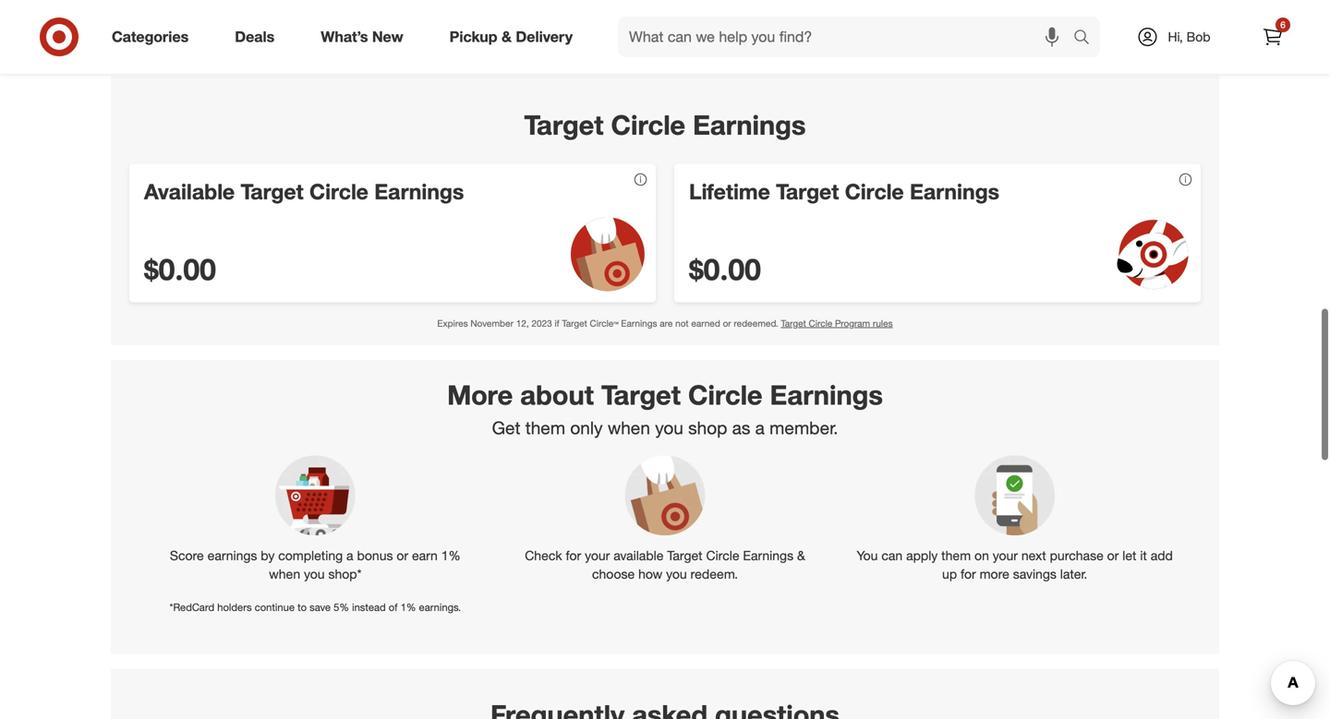Task type: locate. For each thing, give the bounding box(es) containing it.
check for your available target circle earnings & choose how you redeem.
[[525, 548, 805, 582]]

bonus
[[357, 548, 393, 564]]

$0.00 up earned
[[689, 251, 761, 287]]

&
[[502, 28, 512, 46], [797, 548, 805, 564]]

when inside more about target circle earnings get them only when you shop as a member.
[[608, 418, 650, 439]]

1 vertical spatial them
[[941, 548, 971, 564]]

them inside you can apply them on your next purchase or let it add up for more savings later.
[[941, 548, 971, 564]]

or right earned
[[723, 318, 731, 329]]

0 vertical spatial for
[[566, 548, 581, 564]]

1 circle earnings from the left
[[309, 179, 464, 205]]

you down completing
[[304, 566, 325, 582]]

circle up as
[[688, 379, 763, 411]]

0 horizontal spatial $0.00
[[144, 251, 216, 287]]

target right if
[[562, 318, 587, 329]]

0 horizontal spatial or
[[397, 548, 408, 564]]

score
[[170, 548, 204, 564]]

rules
[[873, 318, 893, 329]]

a inside more about target circle earnings get them only when you shop as a member.
[[755, 418, 765, 439]]

let
[[1123, 548, 1137, 564]]

earnings
[[693, 108, 806, 141], [621, 318, 657, 329], [770, 379, 883, 411], [743, 548, 794, 564]]

1 vertical spatial for
[[961, 566, 976, 582]]

1% for earn
[[441, 548, 461, 564]]

a up shop*
[[346, 548, 353, 564]]

when
[[608, 418, 650, 439], [269, 566, 300, 582]]

pickup & delivery link
[[434, 17, 596, 57]]

them down about
[[525, 418, 565, 439]]

circle™
[[590, 318, 619, 329]]

0 horizontal spatial 1%
[[401, 601, 416, 614]]

more about target circle earnings get them only when you shop as a member.
[[447, 379, 883, 439]]

& inside "check for your available target circle earnings & choose how you redeem."
[[797, 548, 805, 564]]

1 $0.00 from the left
[[144, 251, 216, 287]]

0 horizontal spatial your
[[585, 548, 610, 564]]

2 horizontal spatial or
[[1107, 548, 1119, 564]]

1% inside score earnings by completing a bonus or earn 1% when you shop*
[[441, 548, 461, 564]]

choose
[[592, 566, 635, 582]]

when down "by"
[[269, 566, 300, 582]]

your up the more
[[993, 548, 1018, 564]]

member.
[[770, 418, 838, 439]]

target
[[524, 108, 604, 141], [562, 318, 587, 329], [781, 318, 806, 329], [601, 379, 681, 411], [667, 548, 703, 564]]

1 horizontal spatial your
[[993, 548, 1018, 564]]

you
[[655, 418, 683, 439], [304, 566, 325, 582], [666, 566, 687, 582]]

them inside more about target circle earnings get them only when you shop as a member.
[[525, 418, 565, 439]]

1 horizontal spatial 1%
[[441, 548, 461, 564]]

1 horizontal spatial them
[[941, 548, 971, 564]]

or left earn
[[397, 548, 408, 564]]

for
[[566, 548, 581, 564], [961, 566, 976, 582]]

0 horizontal spatial &
[[502, 28, 512, 46]]

target inside more about target circle earnings get them only when you shop as a member.
[[601, 379, 681, 411]]

earnings
[[207, 548, 257, 564]]

only
[[570, 418, 603, 439]]

what's
[[321, 28, 368, 46]]

0 horizontal spatial a
[[346, 548, 353, 564]]

earnings inside more about target circle earnings get them only when you shop as a member.
[[770, 379, 883, 411]]

1 vertical spatial &
[[797, 548, 805, 564]]

you can apply them on your next purchase or let it add up for more savings later.
[[857, 548, 1173, 582]]

not
[[675, 318, 689, 329]]

0 vertical spatial when
[[608, 418, 650, 439]]

1 your from the left
[[585, 548, 610, 564]]

instead
[[352, 601, 386, 614]]

6 link
[[1253, 17, 1293, 57]]

view all
[[640, 31, 690, 49]]

search button
[[1065, 17, 1109, 61]]

you right how
[[666, 566, 687, 582]]

hi,
[[1168, 29, 1183, 45]]

or left the let
[[1107, 548, 1119, 564]]

1 horizontal spatial &
[[797, 548, 805, 564]]

circle left program
[[809, 318, 833, 329]]

about
[[520, 379, 594, 411]]

view
[[640, 31, 671, 49]]

for right up
[[961, 566, 976, 582]]

0 horizontal spatial when
[[269, 566, 300, 582]]

1 horizontal spatial $0.00
[[689, 251, 761, 287]]

when right only
[[608, 418, 650, 439]]

them up up
[[941, 548, 971, 564]]

completing
[[278, 548, 343, 564]]

0 vertical spatial 1%
[[441, 548, 461, 564]]

more
[[447, 379, 513, 411]]

or
[[723, 318, 731, 329], [397, 548, 408, 564], [1107, 548, 1119, 564]]

circle up "redeem."
[[706, 548, 739, 564]]

1 horizontal spatial circle earnings
[[845, 179, 999, 205]]

your up choose
[[585, 548, 610, 564]]

for inside "check for your available target circle earnings & choose how you redeem."
[[566, 548, 581, 564]]

$0.00 for lifetime target circle earnings
[[689, 251, 761, 287]]

it
[[1140, 548, 1147, 564]]

you inside score earnings by completing a bonus or earn 1% when you shop*
[[304, 566, 325, 582]]

1 horizontal spatial or
[[723, 318, 731, 329]]

0 vertical spatial &
[[502, 28, 512, 46]]

2 circle earnings from the left
[[845, 179, 999, 205]]

for right check on the bottom left of page
[[566, 548, 581, 564]]

delivery
[[516, 28, 573, 46]]

1 horizontal spatial when
[[608, 418, 650, 439]]

0 vertical spatial a
[[755, 418, 765, 439]]

2 your from the left
[[993, 548, 1018, 564]]

2023
[[532, 318, 552, 329]]

a
[[755, 418, 765, 439], [346, 548, 353, 564]]

$0.00 for available target circle earnings
[[144, 251, 216, 287]]

save
[[310, 601, 331, 614]]

0 horizontal spatial circle earnings
[[309, 179, 464, 205]]

you inside more about target circle earnings get them only when you shop as a member.
[[655, 418, 683, 439]]

& right pickup
[[502, 28, 512, 46]]

you inside "check for your available target circle earnings & choose how you redeem."
[[666, 566, 687, 582]]

target up "redeem."
[[667, 548, 703, 564]]

you for check for your available target circle earnings & choose how you redeem.
[[666, 566, 687, 582]]

target right redeemed. on the right
[[781, 318, 806, 329]]

you left shop on the bottom of page
[[655, 418, 683, 439]]

to
[[298, 601, 307, 614]]

0 horizontal spatial them
[[525, 418, 565, 439]]

& left the you
[[797, 548, 805, 564]]

categories
[[112, 28, 189, 46]]

1 vertical spatial a
[[346, 548, 353, 564]]

0 vertical spatial them
[[525, 418, 565, 439]]

1 horizontal spatial for
[[961, 566, 976, 582]]

1%
[[441, 548, 461, 564], [401, 601, 416, 614]]

shop
[[688, 418, 727, 439]]

target up only
[[601, 379, 681, 411]]

circle
[[611, 108, 685, 141], [809, 318, 833, 329], [688, 379, 763, 411], [706, 548, 739, 564]]

lifetime target circle earnings
[[689, 179, 999, 205]]

view all link
[[596, 20, 734, 60]]

your inside you can apply them on your next purchase or let it add up for more savings later.
[[993, 548, 1018, 564]]

what's new
[[321, 28, 403, 46]]

expires november 12, 2023 if target circle™ earnings are not earned or redeemed. target circle program rules
[[437, 318, 893, 329]]

0 horizontal spatial for
[[566, 548, 581, 564]]

target circle earnings
[[524, 108, 806, 141]]

your inside "check for your available target circle earnings & choose how you redeem."
[[585, 548, 610, 564]]

them
[[525, 418, 565, 439], [941, 548, 971, 564]]

deals
[[235, 28, 275, 46]]

redeem.
[[691, 566, 738, 582]]

1% right earn
[[441, 548, 461, 564]]

score earnings by completing a bonus or earn 1% when you shop*
[[170, 548, 461, 582]]

1 horizontal spatial a
[[755, 418, 765, 439]]

redeemed.
[[734, 318, 778, 329]]

1 vertical spatial 1%
[[401, 601, 416, 614]]

available target circle earnings
[[144, 179, 464, 205]]

a right as
[[755, 418, 765, 439]]

your
[[585, 548, 610, 564], [993, 548, 1018, 564]]

1% right the of
[[401, 601, 416, 614]]

new
[[372, 28, 403, 46]]

$0.00
[[144, 251, 216, 287], [689, 251, 761, 287]]

you for score earnings by completing a bonus or earn 1% when you shop*
[[304, 566, 325, 582]]

circle earnings
[[309, 179, 464, 205], [845, 179, 999, 205]]

2 $0.00 from the left
[[689, 251, 761, 287]]

1 vertical spatial when
[[269, 566, 300, 582]]

$0.00 down available target
[[144, 251, 216, 287]]



Task type: vqa. For each thing, say whether or not it's contained in the screenshot.
also
no



Task type: describe. For each thing, give the bounding box(es) containing it.
add
[[1151, 548, 1173, 564]]

*redcard
[[170, 601, 214, 614]]

next
[[1021, 548, 1046, 564]]

*redcard holders continue to save 5% instead of 1% earnings.
[[170, 601, 461, 614]]

or inside you can apply them on your next purchase or let it add up for more savings later.
[[1107, 548, 1119, 564]]

circle down view
[[611, 108, 685, 141]]

a inside score earnings by completing a bonus or earn 1% when you shop*
[[346, 548, 353, 564]]

you
[[857, 548, 878, 564]]

lifetime target
[[689, 179, 839, 205]]

earnings inside "check for your available target circle earnings & choose how you redeem."
[[743, 548, 794, 564]]

all
[[676, 31, 690, 49]]

6
[[1280, 19, 1286, 30]]

if
[[555, 318, 559, 329]]

circle inside "check for your available target circle earnings & choose how you redeem."
[[706, 548, 739, 564]]

more
[[980, 566, 1009, 582]]

What can we help you find? suggestions appear below search field
[[618, 17, 1078, 57]]

how
[[638, 566, 663, 582]]

what's new link
[[305, 17, 426, 57]]

target inside "check for your available target circle earnings & choose how you redeem."
[[667, 548, 703, 564]]

savings
[[1013, 566, 1057, 582]]

of
[[389, 601, 398, 614]]

view all button
[[596, 20, 734, 60]]

when inside score earnings by completing a bonus or earn 1% when you shop*
[[269, 566, 300, 582]]

pickup & delivery
[[450, 28, 573, 46]]

purchase
[[1050, 548, 1104, 564]]

circle earnings for available target circle earnings
[[309, 179, 464, 205]]

shop*
[[328, 566, 362, 582]]

5%
[[334, 601, 349, 614]]

earn
[[412, 548, 438, 564]]

earnings.
[[419, 601, 461, 614]]

expires
[[437, 318, 468, 329]]

on
[[975, 548, 989, 564]]

search
[[1065, 30, 1109, 48]]

or inside score earnings by completing a bonus or earn 1% when you shop*
[[397, 548, 408, 564]]

available
[[614, 548, 664, 564]]

categories link
[[96, 17, 212, 57]]

program
[[835, 318, 870, 329]]

deals link
[[219, 17, 298, 57]]

later.
[[1060, 566, 1087, 582]]

up
[[942, 566, 957, 582]]

check
[[525, 548, 562, 564]]

by
[[261, 548, 275, 564]]

available target
[[144, 179, 304, 205]]

hi, bob
[[1168, 29, 1211, 45]]

target circle program rules link
[[781, 318, 893, 329]]

circle inside more about target circle earnings get them only when you shop as a member.
[[688, 379, 763, 411]]

for inside you can apply them on your next purchase or let it add up for more savings later.
[[961, 566, 976, 582]]

are
[[660, 318, 673, 329]]

november
[[470, 318, 514, 329]]

as
[[732, 418, 750, 439]]

get
[[492, 418, 520, 439]]

continue
[[255, 601, 295, 614]]

12,
[[516, 318, 529, 329]]

can
[[882, 548, 903, 564]]

earned
[[691, 318, 720, 329]]

1% for of
[[401, 601, 416, 614]]

circle earnings for lifetime target circle earnings
[[845, 179, 999, 205]]

bob
[[1187, 29, 1211, 45]]

pickup
[[450, 28, 497, 46]]

target down delivery
[[524, 108, 604, 141]]

apply
[[906, 548, 938, 564]]

holders
[[217, 601, 252, 614]]



